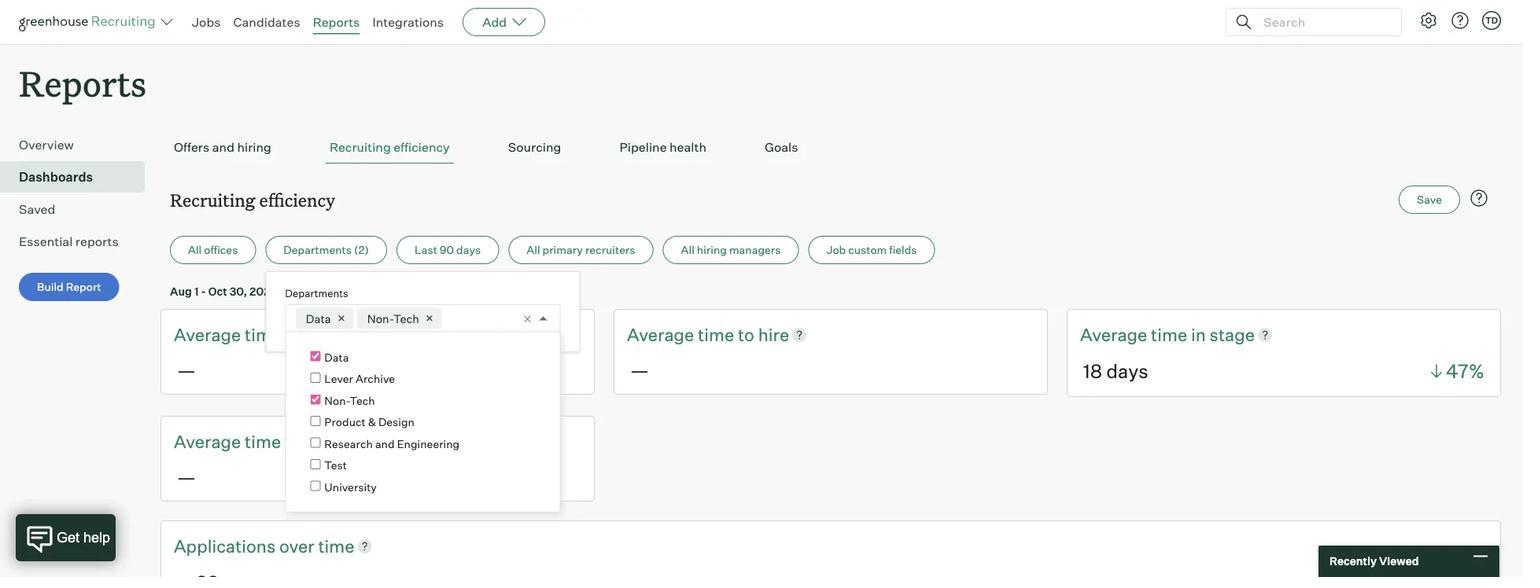 Task type: describe. For each thing, give the bounding box(es) containing it.
Test checkbox
[[310, 460, 321, 470]]

faq image
[[1470, 189, 1489, 208]]

1
[[194, 285, 199, 298]]

aug 1 - oct 30, 2023 compared to may 3 - jul 31, 2023
[[170, 285, 452, 298]]

1 vertical spatial non-tech
[[324, 394, 375, 408]]

Data checkbox
[[310, 351, 321, 362]]

offers and hiring button
[[170, 132, 275, 164]]

essential
[[19, 234, 73, 250]]

2 - from the left
[[381, 285, 386, 298]]

lever
[[324, 372, 353, 386]]

18
[[1084, 360, 1103, 383]]

pipeline
[[620, 139, 667, 155]]

lever archive
[[324, 372, 395, 386]]

research and engineering
[[324, 437, 460, 451]]

goals
[[765, 139, 798, 155]]

university
[[324, 480, 377, 494]]

&
[[368, 415, 376, 429]]

jul
[[389, 285, 405, 298]]

average time in
[[1080, 324, 1210, 346]]

saved link
[[19, 200, 138, 219]]

reports
[[75, 234, 119, 250]]

reports link
[[313, 14, 360, 30]]

product & design
[[324, 415, 415, 429]]

build
[[37, 280, 63, 294]]

jobs
[[192, 14, 221, 30]]

aug
[[170, 285, 192, 298]]

test
[[324, 459, 347, 473]]

18 days
[[1084, 360, 1149, 383]]

0 horizontal spatial reports
[[19, 60, 146, 106]]

overview
[[19, 137, 74, 153]]

dashboards
[[19, 169, 93, 185]]

and for offers
[[212, 139, 234, 155]]

research
[[324, 437, 373, 451]]

engineering
[[397, 437, 460, 451]]

stage link
[[1210, 323, 1255, 347]]

47%
[[1446, 360, 1485, 383]]

average time to for source
[[174, 431, 305, 452]]

1 horizontal spatial reports
[[313, 14, 360, 30]]

and for research
[[375, 437, 395, 451]]

recruiting efficiency button
[[326, 132, 454, 164]]

compared
[[280, 285, 332, 298]]

job custom fields button
[[808, 236, 935, 265]]

1 vertical spatial recruiting efficiency
[[170, 188, 335, 211]]

0 horizontal spatial non-
[[324, 394, 350, 408]]

to for fill
[[285, 324, 301, 346]]

recruiters
[[585, 243, 635, 257]]

0 vertical spatial tech
[[393, 312, 419, 326]]

in
[[1191, 324, 1206, 346]]

all primary recruiters
[[527, 243, 635, 257]]

— for source
[[177, 465, 196, 489]]

Lever Archive checkbox
[[310, 373, 321, 383]]

health
[[670, 139, 707, 155]]

recently
[[1330, 555, 1377, 569]]

0 vertical spatial non-
[[367, 312, 393, 326]]

over link
[[279, 534, 318, 558]]

candidates
[[233, 14, 300, 30]]

integrations
[[372, 14, 444, 30]]

offices
[[204, 243, 238, 257]]

1 2023 from the left
[[250, 285, 277, 298]]

essential reports
[[19, 234, 119, 250]]

time for stage
[[1151, 324, 1188, 346]]

3
[[372, 285, 379, 298]]

1 vertical spatial data
[[324, 351, 349, 364]]

recruiting efficiency inside button
[[330, 139, 450, 155]]

2 2023 from the left
[[425, 285, 452, 298]]

add
[[482, 14, 507, 30]]

all for all offices
[[188, 243, 202, 257]]

build report
[[37, 280, 101, 294]]

average link for fill
[[174, 323, 245, 347]]

time link right over
[[318, 534, 355, 558]]

source link
[[305, 430, 360, 454]]

sourcing button
[[504, 132, 565, 164]]

essential reports link
[[19, 232, 138, 251]]

1 vertical spatial recruiting
[[170, 188, 255, 211]]

last 90 days
[[415, 243, 481, 257]]

31,
[[408, 285, 422, 298]]

0 vertical spatial non-tech
[[367, 312, 419, 326]]

average for source
[[174, 431, 241, 452]]

applications link
[[174, 534, 279, 558]]

time link for stage
[[1151, 323, 1191, 347]]

(2)
[[354, 243, 369, 257]]

viewed
[[1379, 555, 1419, 569]]

average for fill
[[174, 324, 241, 346]]

sourcing
[[508, 139, 561, 155]]

report
[[66, 280, 101, 294]]

1 vertical spatial tech
[[350, 394, 375, 408]]

to for hire
[[738, 324, 755, 346]]

offers and hiring
[[174, 139, 271, 155]]

all hiring managers
[[681, 243, 781, 257]]

average link for hire
[[627, 323, 698, 347]]



Task type: locate. For each thing, give the bounding box(es) containing it.
0 vertical spatial reports
[[313, 14, 360, 30]]

1 horizontal spatial and
[[375, 437, 395, 451]]

0 horizontal spatial tech
[[350, 394, 375, 408]]

hiring left managers
[[697, 243, 727, 257]]

Search text field
[[1260, 11, 1387, 33]]

time link for source
[[245, 430, 285, 454]]

primary
[[543, 243, 583, 257]]

average time to for fill
[[174, 324, 305, 346]]

time for hire
[[698, 324, 734, 346]]

all left primary
[[527, 243, 540, 257]]

1 horizontal spatial tech
[[393, 312, 419, 326]]

non- down 3 on the left of page
[[367, 312, 393, 326]]

days inside last 90 days button
[[456, 243, 481, 257]]

to left hire
[[738, 324, 755, 346]]

product
[[324, 415, 366, 429]]

save button
[[1399, 186, 1460, 214]]

reports down greenhouse recruiting image
[[19, 60, 146, 106]]

1 vertical spatial days
[[1107, 360, 1149, 383]]

reports
[[313, 14, 360, 30], [19, 60, 146, 106]]

3 all from the left
[[681, 243, 695, 257]]

managers
[[729, 243, 781, 257]]

time for source
[[245, 431, 281, 452]]

recruiting inside button
[[330, 139, 391, 155]]

overview link
[[19, 135, 138, 154]]

1 vertical spatial and
[[375, 437, 395, 451]]

job
[[827, 243, 846, 257]]

Product & Design checkbox
[[310, 416, 321, 426]]

1 horizontal spatial recruiting
[[330, 139, 391, 155]]

time link
[[245, 323, 285, 347], [698, 323, 738, 347], [1151, 323, 1191, 347], [245, 430, 285, 454], [318, 534, 355, 558]]

90
[[440, 243, 454, 257]]

average for stage
[[1080, 324, 1148, 346]]

1 horizontal spatial hiring
[[697, 243, 727, 257]]

tech
[[393, 312, 419, 326], [350, 394, 375, 408]]

time left research and engineering checkbox
[[245, 431, 281, 452]]

to link for source
[[285, 430, 305, 454]]

days right 18
[[1107, 360, 1149, 383]]

Research and Engineering checkbox
[[310, 438, 321, 448]]

non-tech down jul
[[367, 312, 419, 326]]

greenhouse recruiting image
[[19, 13, 161, 31]]

average time to
[[174, 324, 305, 346], [627, 324, 758, 346], [174, 431, 305, 452]]

to left fill
[[285, 324, 301, 346]]

1 vertical spatial reports
[[19, 60, 146, 106]]

Non-Tech checkbox
[[310, 395, 321, 405]]

to left may
[[334, 285, 345, 298]]

1 all from the left
[[188, 243, 202, 257]]

average for hire
[[627, 324, 694, 346]]

time for fill
[[245, 324, 281, 346]]

hiring inside "all hiring managers" button
[[697, 243, 727, 257]]

configure image
[[1420, 11, 1438, 30]]

time right over
[[318, 535, 355, 557]]

hire link
[[758, 323, 789, 347]]

0 horizontal spatial and
[[212, 139, 234, 155]]

average link for stage
[[1080, 323, 1151, 347]]

departments up fill
[[285, 287, 348, 300]]

saved
[[19, 202, 55, 217]]

1 horizontal spatial efficiency
[[394, 139, 450, 155]]

recruiting efficiency
[[330, 139, 450, 155], [170, 188, 335, 211]]

to
[[334, 285, 345, 298], [285, 324, 301, 346], [738, 324, 755, 346], [285, 431, 301, 452]]

30,
[[230, 285, 247, 298]]

1 horizontal spatial 2023
[[425, 285, 452, 298]]

td
[[1486, 15, 1498, 26]]

1 horizontal spatial all
[[527, 243, 540, 257]]

all hiring managers button
[[663, 236, 799, 265]]

recruiting
[[330, 139, 391, 155], [170, 188, 255, 211]]

- right 1
[[201, 285, 206, 298]]

all for all hiring managers
[[681, 243, 695, 257]]

td button
[[1479, 8, 1505, 33]]

1 horizontal spatial non-
[[367, 312, 393, 326]]

0 vertical spatial departments
[[284, 243, 352, 257]]

to left research and engineering checkbox
[[285, 431, 301, 452]]

1 vertical spatial hiring
[[697, 243, 727, 257]]

0 vertical spatial recruiting
[[330, 139, 391, 155]]

to link
[[285, 323, 305, 347], [738, 323, 758, 347], [285, 430, 305, 454]]

all left managers
[[681, 243, 695, 257]]

candidates link
[[233, 14, 300, 30]]

to for source
[[285, 431, 301, 452]]

— for fill
[[177, 358, 196, 382]]

integrations link
[[372, 14, 444, 30]]

tab list containing offers and hiring
[[170, 132, 1492, 164]]

data down aug 1 - oct 30, 2023 compared to may 3 - jul 31, 2023
[[306, 312, 331, 326]]

0 vertical spatial efficiency
[[394, 139, 450, 155]]

job custom fields
[[827, 243, 917, 257]]

0 horizontal spatial -
[[201, 285, 206, 298]]

oct
[[208, 285, 227, 298]]

departments (2) button
[[265, 236, 387, 265]]

last 90 days button
[[397, 236, 499, 265]]

average time to for hire
[[627, 324, 758, 346]]

time link for fill
[[245, 323, 285, 347]]

fill link
[[305, 323, 324, 347]]

time left hire
[[698, 324, 734, 346]]

pipeline health
[[620, 139, 707, 155]]

applications
[[174, 535, 276, 557]]

University checkbox
[[310, 481, 321, 491]]

departments inside button
[[284, 243, 352, 257]]

design
[[378, 415, 415, 429]]

all left offices
[[188, 243, 202, 257]]

time link left research and engineering checkbox
[[245, 430, 285, 454]]

1 vertical spatial non-
[[324, 394, 350, 408]]

goals button
[[761, 132, 802, 164]]

days right 90
[[456, 243, 481, 257]]

non- down lever
[[324, 394, 350, 408]]

efficiency
[[394, 139, 450, 155], [259, 188, 335, 211]]

and right offers
[[212, 139, 234, 155]]

tab list
[[170, 132, 1492, 164]]

add button
[[463, 8, 545, 36]]

1 horizontal spatial -
[[381, 285, 386, 298]]

2 horizontal spatial all
[[681, 243, 695, 257]]

time
[[245, 324, 281, 346], [698, 324, 734, 346], [1151, 324, 1188, 346], [245, 431, 281, 452], [318, 535, 355, 557]]

fill
[[305, 324, 324, 346]]

build report button
[[19, 273, 119, 302]]

recently viewed
[[1330, 555, 1419, 569]]

source
[[305, 431, 360, 452]]

may
[[347, 285, 370, 298]]

pipeline health button
[[616, 132, 711, 164]]

applications over
[[174, 535, 318, 557]]

all primary recruiters button
[[509, 236, 654, 265]]

non-tech up product
[[324, 394, 375, 408]]

0 horizontal spatial days
[[456, 243, 481, 257]]

hire
[[758, 324, 789, 346]]

0 horizontal spatial 2023
[[250, 285, 277, 298]]

— for hire
[[630, 358, 649, 382]]

hiring
[[237, 139, 271, 155], [697, 243, 727, 257]]

archive
[[356, 372, 395, 386]]

time link left stage link
[[1151, 323, 1191, 347]]

0 vertical spatial data
[[306, 312, 331, 326]]

over
[[279, 535, 315, 557]]

all
[[188, 243, 202, 257], [527, 243, 540, 257], [681, 243, 695, 257]]

1 vertical spatial departments
[[285, 287, 348, 300]]

0 horizontal spatial efficiency
[[259, 188, 335, 211]]

0 horizontal spatial hiring
[[237, 139, 271, 155]]

all offices
[[188, 243, 238, 257]]

all offices button
[[170, 236, 256, 265]]

time link left hire "link"
[[698, 323, 738, 347]]

—
[[177, 358, 196, 382], [630, 358, 649, 382], [177, 465, 196, 489]]

time left in
[[1151, 324, 1188, 346]]

0 vertical spatial days
[[456, 243, 481, 257]]

tech down '31,'
[[393, 312, 419, 326]]

departments for departments
[[285, 287, 348, 300]]

time link left fill link
[[245, 323, 285, 347]]

to link for hire
[[738, 323, 758, 347]]

departments up aug 1 - oct 30, 2023 compared to may 3 - jul 31, 2023
[[284, 243, 352, 257]]

time link for hire
[[698, 323, 738, 347]]

and inside button
[[212, 139, 234, 155]]

2 all from the left
[[527, 243, 540, 257]]

custom
[[848, 243, 887, 257]]

1 vertical spatial efficiency
[[259, 188, 335, 211]]

1 - from the left
[[201, 285, 206, 298]]

jobs link
[[192, 14, 221, 30]]

0 vertical spatial hiring
[[237, 139, 271, 155]]

2023
[[250, 285, 277, 298], [425, 285, 452, 298]]

tech down lever archive
[[350, 394, 375, 408]]

days
[[456, 243, 481, 257], [1107, 360, 1149, 383]]

- right 3 on the left of page
[[381, 285, 386, 298]]

offers
[[174, 139, 210, 155]]

to link for fill
[[285, 323, 305, 347]]

departments for departments (2)
[[284, 243, 352, 257]]

0 horizontal spatial recruiting
[[170, 188, 255, 211]]

2023 right '31,'
[[425, 285, 452, 298]]

time down 30,
[[245, 324, 281, 346]]

dashboards link
[[19, 168, 138, 187]]

save
[[1417, 193, 1442, 207]]

and down design
[[375, 437, 395, 451]]

efficiency inside button
[[394, 139, 450, 155]]

td button
[[1483, 11, 1501, 30]]

in link
[[1191, 323, 1210, 347]]

1 horizontal spatial days
[[1107, 360, 1149, 383]]

0 vertical spatial and
[[212, 139, 234, 155]]

reports right candidates link
[[313, 14, 360, 30]]

data right "data" option
[[324, 351, 349, 364]]

stage
[[1210, 324, 1255, 346]]

0 vertical spatial recruiting efficiency
[[330, 139, 450, 155]]

hiring right offers
[[237, 139, 271, 155]]

average link for source
[[174, 430, 245, 454]]

hiring inside offers and hiring button
[[237, 139, 271, 155]]

2023 right 30,
[[250, 285, 277, 298]]

and
[[212, 139, 234, 155], [375, 437, 395, 451]]

average
[[174, 324, 241, 346], [627, 324, 694, 346], [1080, 324, 1148, 346], [174, 431, 241, 452]]

departments
[[284, 243, 352, 257], [285, 287, 348, 300]]

fields
[[889, 243, 917, 257]]

all for all primary recruiters
[[527, 243, 540, 257]]

0 horizontal spatial all
[[188, 243, 202, 257]]

last
[[415, 243, 437, 257]]



Task type: vqa. For each thing, say whether or not it's contained in the screenshot.
the bottom hamoud
no



